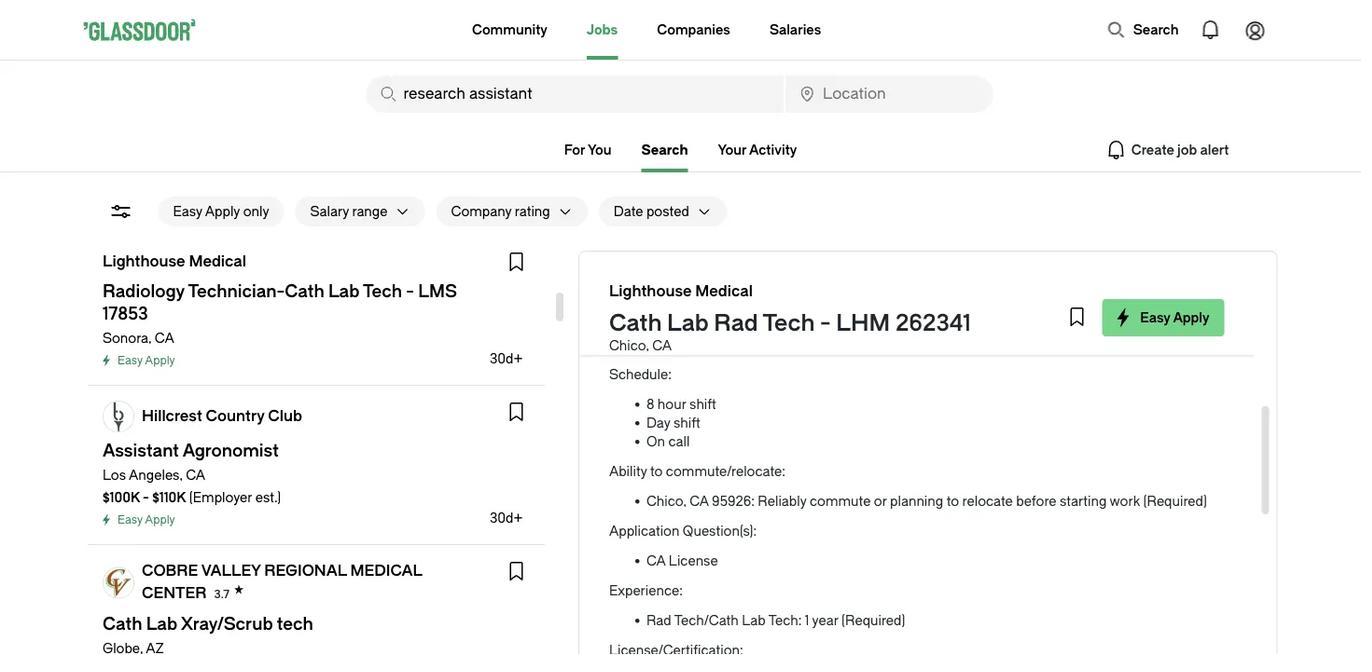 Task type: describe. For each thing, give the bounding box(es) containing it.
0 horizontal spatial search
[[642, 142, 688, 158]]

work
[[1110, 494, 1140, 509]]

posted
[[647, 204, 689, 219]]

your
[[718, 142, 747, 158]]

lab for rad
[[667, 311, 709, 337]]

community link
[[472, 0, 548, 60]]

sonora, ca
[[102, 331, 174, 346]]

country
[[205, 408, 264, 425]]

cath for rad
[[609, 311, 662, 337]]

hillcrest
[[141, 408, 202, 425]]

salaries
[[770, 22, 821, 37]]

easy apply only button
[[158, 197, 284, 227]]

on
[[647, 434, 665, 450]]

reliably
[[758, 494, 807, 509]]

1 vertical spatial shift
[[674, 416, 700, 431]]

medical
[[350, 563, 422, 580]]

date posted
[[614, 204, 689, 219]]

ability
[[609, 464, 647, 480]]

your activity link
[[718, 142, 797, 158]]

before
[[1016, 494, 1057, 509]]

lighthouse for cath lab rad tech - lhm 262341
[[609, 283, 692, 300]]

$100k
[[102, 490, 139, 506]]

cobre valley regional medical center
[[141, 563, 422, 603]]

ca inside los angeles, ca $100k - $110k (employer est.)
[[185, 468, 205, 483]]

or
[[874, 494, 887, 509]]

1 horizontal spatial (required)
[[1143, 494, 1207, 509]]

company rating button
[[436, 197, 550, 227]]

center
[[141, 585, 206, 603]]

8
[[647, 397, 654, 412]]

1 horizontal spatial to
[[947, 494, 959, 509]]

salary range
[[310, 204, 388, 219]]

medical inside the job types: full-time, contract pay: $3,312.00 per week medical specialties:
[[609, 289, 658, 304]]

valley
[[201, 563, 260, 580]]

schedule:
[[609, 367, 672, 383]]

los angeles, ca $100k - $110k (employer est.)
[[102, 468, 281, 506]]

commute
[[810, 494, 871, 509]]

1
[[805, 613, 809, 629]]

salaries link
[[770, 0, 821, 60]]

cobre
[[141, 563, 198, 580]]

1 vertical spatial chico,
[[647, 494, 686, 509]]

company rating
[[451, 204, 550, 219]]

tech
[[763, 311, 815, 337]]

medical for sonora, ca
[[188, 253, 246, 271]]

0 horizontal spatial (required)
[[842, 613, 905, 629]]

week
[[722, 270, 754, 286]]

only
[[243, 204, 269, 219]]

hour
[[658, 397, 686, 412]]

time,
[[707, 251, 738, 267]]

company
[[451, 204, 512, 219]]

license
[[669, 554, 718, 569]]

rating
[[515, 204, 550, 219]]

commute/relocate:
[[666, 464, 786, 480]]

per
[[699, 270, 719, 286]]

specialties:
[[661, 289, 731, 304]]

jobs
[[587, 22, 618, 37]]

experience:
[[609, 584, 683, 599]]

rad inside cath lab rad tech - lhm 262341 chico, ca
[[714, 311, 758, 337]]

question(s):
[[683, 524, 757, 539]]

salary
[[310, 204, 349, 219]]

cath lab radiology
[[647, 319, 709, 353]]

chico, ca 95926: reliably commute or planning to relocate before starting work (required)
[[647, 494, 1207, 509]]

planning
[[890, 494, 943, 509]]

activity
[[749, 142, 797, 158]]

ability to commute/relocate:
[[609, 464, 786, 480]]

hillcrest country club logo image
[[103, 402, 133, 432]]

0 vertical spatial shift
[[690, 397, 716, 412]]

lab for radiology
[[680, 319, 703, 334]]

medical for cath lab rad tech - lhm 262341
[[695, 283, 753, 300]]

lhm
[[836, 311, 890, 337]]

easy apply only
[[173, 204, 269, 219]]

rad tech/cath lab tech: 1 year (required)
[[647, 613, 905, 629]]

262341
[[896, 311, 971, 337]]

job types: full-time, contract pay: $3,312.00 per week medical specialties:
[[609, 251, 796, 304]]

angeles,
[[128, 468, 182, 483]]

year
[[812, 613, 838, 629]]

jobs link
[[587, 0, 618, 60]]

you
[[588, 142, 612, 158]]

companies link
[[657, 0, 730, 60]]

date posted button
[[599, 197, 689, 227]]

application
[[609, 524, 680, 539]]

sonora,
[[102, 331, 151, 346]]

none field "search location"
[[786, 76, 993, 113]]



Task type: locate. For each thing, give the bounding box(es) containing it.
chico, up schedule:
[[609, 338, 649, 354]]

30d+
[[489, 351, 522, 367], [489, 511, 522, 526]]

shift right hour
[[690, 397, 716, 412]]

1 horizontal spatial search
[[1133, 22, 1179, 37]]

None field
[[366, 76, 784, 113], [786, 76, 993, 113]]

chico,
[[609, 338, 649, 354], [647, 494, 686, 509]]

lighthouse down types:
[[609, 283, 692, 300]]

Search keyword field
[[366, 76, 784, 113]]

your activity
[[718, 142, 797, 158]]

job
[[609, 251, 633, 267]]

1 horizontal spatial lighthouse
[[609, 283, 692, 300]]

95926:
[[712, 494, 755, 509]]

lighthouse for sonora, ca
[[102, 253, 185, 271]]

1 vertical spatial -
[[142, 490, 149, 506]]

1 horizontal spatial lighthouse medical
[[609, 283, 753, 300]]

0 vertical spatial rad
[[714, 311, 758, 337]]

0 vertical spatial lighthouse medical
[[102, 253, 246, 271]]

easy
[[173, 204, 202, 219], [1141, 310, 1171, 326], [117, 355, 142, 368], [117, 514, 142, 527]]

0 vertical spatial lighthouse
[[102, 253, 185, 271]]

for you
[[564, 142, 612, 158]]

(required) right year
[[842, 613, 905, 629]]

-
[[820, 311, 831, 337], [142, 490, 149, 506]]

(required) right work
[[1143, 494, 1207, 509]]

lighthouse medical for sonora, ca
[[102, 253, 246, 271]]

medical down time,
[[695, 283, 753, 300]]

application question(s):
[[609, 524, 757, 539]]

lighthouse medical for cath lab rad tech - lhm 262341
[[609, 283, 753, 300]]

1 vertical spatial search
[[642, 142, 688, 158]]

cath inside cath lab radiology
[[647, 319, 676, 334]]

lighthouse medical
[[102, 253, 246, 271], [609, 283, 753, 300]]

$3,312.00
[[638, 270, 695, 286]]

search button
[[1098, 11, 1188, 49]]

2 30d+ from the top
[[489, 511, 522, 526]]

salary range button
[[295, 197, 388, 227]]

lighthouse
[[102, 253, 185, 271], [609, 283, 692, 300]]

1 vertical spatial (required)
[[842, 613, 905, 629]]

shift up call
[[674, 416, 700, 431]]

rad
[[714, 311, 758, 337], [647, 613, 672, 629]]

0 vertical spatial to
[[650, 464, 663, 480]]

lab inside cath lab rad tech - lhm 262341 chico, ca
[[667, 311, 709, 337]]

lighthouse down open filter menu icon
[[102, 253, 185, 271]]

lighthouse medical down easy apply only button
[[102, 253, 246, 271]]

0 vertical spatial -
[[820, 311, 831, 337]]

1 horizontal spatial rad
[[714, 311, 758, 337]]

full-
[[678, 251, 707, 267]]

shift
[[690, 397, 716, 412], [674, 416, 700, 431]]

search link
[[642, 142, 688, 173]]

est.)
[[255, 490, 281, 506]]

1 vertical spatial to
[[947, 494, 959, 509]]

1 horizontal spatial none field
[[786, 76, 993, 113]]

1 vertical spatial easy apply
[[117, 355, 175, 368]]

(employer
[[189, 490, 252, 506]]

cath lab rad tech - lhm 262341 chico, ca
[[609, 311, 971, 354]]

hillcrest country club
[[141, 408, 302, 425]]

0 vertical spatial easy apply
[[1141, 310, 1210, 326]]

easy apply button
[[1102, 300, 1225, 337]]

0 horizontal spatial lighthouse
[[102, 253, 185, 271]]

0 horizontal spatial lighthouse medical
[[102, 253, 246, 271]]

1 vertical spatial 30d+
[[489, 511, 522, 526]]

2 none field from the left
[[786, 76, 993, 113]]

for
[[564, 142, 585, 158]]

chico, inside cath lab rad tech - lhm 262341 chico, ca
[[609, 338, 649, 354]]

community
[[472, 22, 548, 37]]

chico, up "application question(s):"
[[647, 494, 686, 509]]

ca up (employer
[[185, 468, 205, 483]]

2 horizontal spatial medical
[[695, 283, 753, 300]]

- for tech
[[820, 311, 831, 337]]

lighthouse medical down full-
[[609, 283, 753, 300]]

1 vertical spatial rad
[[647, 613, 672, 629]]

tech:
[[768, 613, 802, 629]]

relocate
[[963, 494, 1013, 509]]

lab inside cath lab radiology
[[680, 319, 703, 334]]

0 horizontal spatial none field
[[366, 76, 784, 113]]

cath
[[609, 311, 662, 337], [647, 319, 676, 334]]

medical down the pay:
[[609, 289, 658, 304]]

0 horizontal spatial medical
[[188, 253, 246, 271]]

day
[[647, 416, 670, 431]]

regional
[[264, 563, 346, 580]]

pay:
[[609, 270, 635, 286]]

ca up schedule:
[[652, 338, 672, 354]]

2 vertical spatial easy apply
[[117, 514, 175, 527]]

to
[[650, 464, 663, 480], [947, 494, 959, 509]]

30d+ for easy apply
[[489, 351, 522, 367]]

0 horizontal spatial -
[[142, 490, 149, 506]]

0 vertical spatial search
[[1133, 22, 1179, 37]]

- right "tech"
[[820, 311, 831, 337]]

radiology
[[647, 337, 709, 353]]

1 vertical spatial lighthouse medical
[[609, 283, 753, 300]]

0 vertical spatial chico,
[[609, 338, 649, 354]]

club
[[268, 408, 302, 425]]

- left the "$110k"
[[142, 490, 149, 506]]

cath inside cath lab rad tech - lhm 262341 chico, ca
[[609, 311, 662, 337]]

tech/cath
[[674, 613, 739, 629]]

0 vertical spatial 30d+
[[489, 351, 522, 367]]

to left relocate
[[947, 494, 959, 509]]

easy apply inside button
[[1141, 310, 1210, 326]]

0 vertical spatial (required)
[[1143, 494, 1207, 509]]

cobre valley regional medical center logo image
[[103, 569, 133, 599]]

8 hour shift day shift on call
[[647, 397, 716, 450]]

ca down ability to commute/relocate:
[[690, 494, 709, 509]]

for you link
[[564, 142, 612, 158]]

- inside los angeles, ca $100k - $110k (employer est.)
[[142, 490, 149, 506]]

1 horizontal spatial medical
[[609, 289, 658, 304]]

date
[[614, 204, 643, 219]]

(required)
[[1143, 494, 1207, 509], [842, 613, 905, 629]]

- inside cath lab rad tech - lhm 262341 chico, ca
[[820, 311, 831, 337]]

search
[[1133, 22, 1179, 37], [642, 142, 688, 158]]

1 vertical spatial lighthouse
[[609, 283, 692, 300]]

rad down experience:
[[647, 613, 672, 629]]

medical
[[188, 253, 246, 271], [695, 283, 753, 300], [609, 289, 658, 304]]

0 horizontal spatial rad
[[647, 613, 672, 629]]

companies
[[657, 22, 730, 37]]

1 30d+ from the top
[[489, 351, 522, 367]]

apply
[[205, 204, 240, 219], [1173, 310, 1210, 326], [144, 355, 175, 368], [144, 514, 175, 527]]

3.7
[[214, 589, 229, 602]]

starting
[[1060, 494, 1107, 509]]

range
[[352, 204, 388, 219]]

rad down "week"
[[714, 311, 758, 337]]

search inside search button
[[1133, 22, 1179, 37]]

los
[[102, 468, 126, 483]]

ca up experience:
[[647, 554, 666, 569]]

medical down easy apply only button
[[188, 253, 246, 271]]

ca license
[[647, 554, 718, 569]]

types:
[[635, 251, 675, 267]]

$110k
[[152, 490, 186, 506]]

- for $100k
[[142, 490, 149, 506]]

call
[[668, 434, 690, 450]]

none field search keyword
[[366, 76, 784, 113]]

ca right sonora,
[[154, 331, 174, 346]]

contract
[[741, 251, 796, 267]]

1 horizontal spatial -
[[820, 311, 831, 337]]

Search location field
[[786, 76, 993, 113]]

0 horizontal spatial to
[[650, 464, 663, 480]]

open filter menu image
[[110, 201, 132, 223]]

to right 'ability'
[[650, 464, 663, 480]]

ca inside cath lab rad tech - lhm 262341 chico, ca
[[652, 338, 672, 354]]

1 none field from the left
[[366, 76, 784, 113]]

lab
[[667, 311, 709, 337], [680, 319, 703, 334], [742, 613, 766, 629]]

30d+ for (employer est.)
[[489, 511, 522, 526]]

cath for radiology
[[647, 319, 676, 334]]



Task type: vqa. For each thing, say whether or not it's contained in the screenshot.
DigiStream inside A foot in the door to the investigations/security/law enforcement fields Experience conducting covert investigations A job you'll love going to - no one day is the same Opportunities for growth within the company via our Surveillance Investigator Promotion Track Unlike most PI companies, DigiStream provides full benefits, a company vehicle and paid travel Professional, hands-on training program developed over the course of 20 years Quarterly team-building events and comradery with fellow team members The skills you learn here can lead to jobs in: FBI / Law Enforcement ATF / US Border Patrol / State Crime Lab Law / Paralegal / Legal Assistant Security / Corporate Investigations
no



